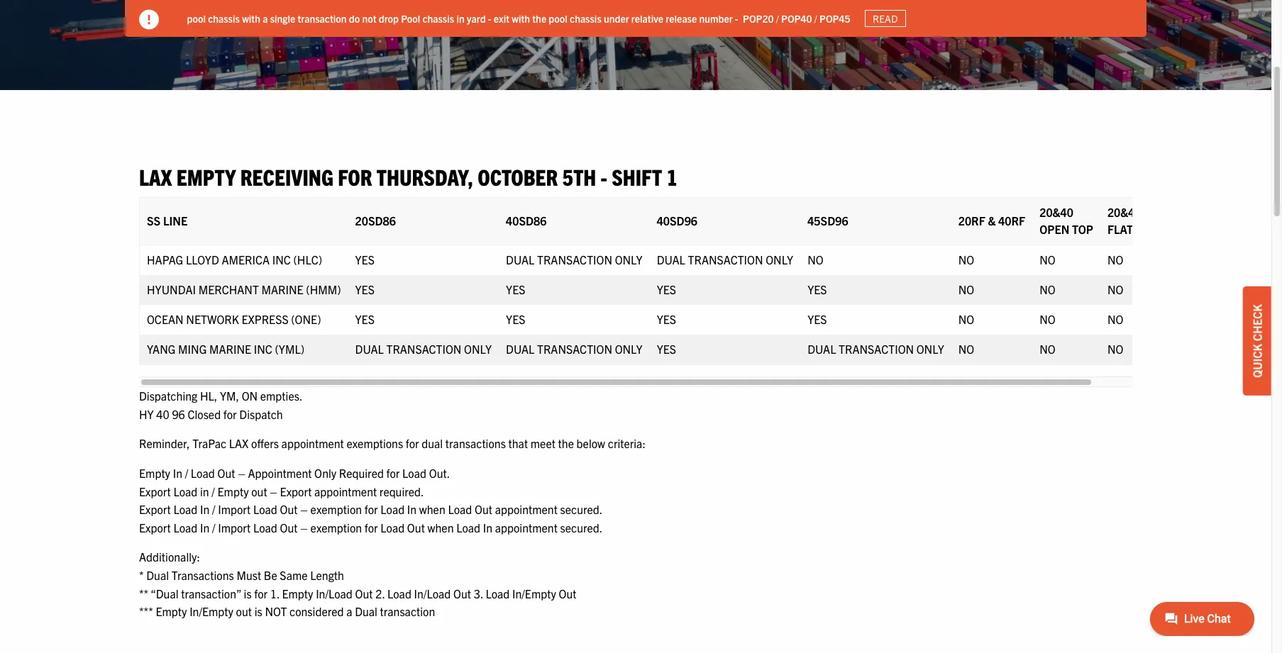 Task type: describe. For each thing, give the bounding box(es) containing it.
required.
[[380, 485, 424, 499]]

1 horizontal spatial the
[[558, 437, 574, 451]]

hl,
[[200, 389, 217, 403]]

express
[[242, 313, 289, 327]]

thursday,
[[377, 162, 473, 190]]

96
[[172, 407, 185, 422]]

0 vertical spatial transaction
[[298, 12, 347, 25]]

open
[[1040, 222, 1070, 237]]

receiving
[[240, 162, 334, 190]]

1 import from the top
[[218, 503, 251, 517]]

(yml)
[[275, 342, 305, 357]]

2 secured. from the top
[[560, 521, 603, 535]]

out inside 'empty in / load out – appointment only required for load out. export load in / empty out – export appointment required. export load in / import load out – exemption for load in when load out appointment secured. export load in / import load out – exemption for load out when load in appointment secured.'
[[251, 485, 267, 499]]

0 vertical spatial a
[[263, 12, 268, 25]]

empty down appointment
[[218, 485, 249, 499]]

lloyd
[[186, 253, 219, 267]]

meet
[[531, 437, 556, 451]]

hyundai
[[147, 283, 196, 297]]

not
[[265, 605, 287, 619]]

dispatching hl, ym, on empties. hy 40 96 closed for dispatch
[[139, 389, 303, 422]]

40sd96
[[657, 214, 698, 228]]

transaction"
[[181, 587, 241, 601]]

1 vertical spatial is
[[255, 605, 262, 619]]

not
[[363, 12, 377, 25]]

shift
[[612, 162, 662, 190]]

1 with from the left
[[243, 12, 261, 25]]

1 horizontal spatial in
[[457, 12, 465, 25]]

40rf
[[999, 214, 1026, 228]]

2 import from the top
[[218, 521, 251, 535]]

length
[[310, 569, 344, 583]]

yang
[[147, 342, 176, 357]]

1 vertical spatial in/empty
[[190, 605, 234, 619]]

0 horizontal spatial -
[[489, 12, 492, 25]]

hyundai merchant marine (hmm)
[[147, 283, 341, 297]]

1 horizontal spatial -
[[601, 162, 608, 190]]

**
[[139, 587, 148, 601]]

empty down the same
[[282, 587, 313, 601]]

on
[[242, 389, 258, 403]]

ss line
[[147, 214, 188, 228]]

2.
[[376, 587, 385, 601]]

40
[[156, 407, 169, 422]]

empty down reminder,
[[139, 466, 170, 481]]

dual
[[422, 437, 443, 451]]

20&40 flat rack
[[1108, 205, 1166, 237]]

check
[[1251, 304, 1265, 341]]

1 vertical spatial when
[[428, 521, 454, 535]]

pop40
[[782, 12, 813, 25]]

0 vertical spatial when
[[419, 503, 446, 517]]

pool chassis with a single transaction  do not drop pool chassis in yard -  exit with the pool chassis under relative release number -  pop20 / pop40 / pop45
[[187, 12, 851, 25]]

considered
[[290, 605, 344, 619]]

offers
[[251, 437, 279, 451]]

ym,
[[220, 389, 239, 403]]

same
[[280, 569, 308, 583]]

be
[[264, 569, 277, 583]]

3.
[[474, 587, 483, 601]]

(hmm)
[[306, 283, 341, 297]]

drop
[[379, 12, 399, 25]]

&
[[988, 214, 996, 228]]

trapac
[[192, 437, 227, 451]]

additionally:
[[139, 550, 200, 565]]

2 chassis from the left
[[423, 12, 455, 25]]

2 pool from the left
[[549, 12, 568, 25]]

lax empty receiving           for thursday, october 5th              - shift 1
[[139, 162, 678, 190]]

1 chassis from the left
[[208, 12, 240, 25]]

pop20
[[744, 12, 775, 25]]

rack
[[1136, 222, 1166, 237]]

top
[[1073, 222, 1094, 237]]

for
[[338, 162, 372, 190]]

40sd86
[[506, 214, 547, 228]]

empty down "dual
[[156, 605, 187, 619]]

under
[[604, 12, 630, 25]]

1.
[[270, 587, 280, 601]]

hapag lloyd america inc (hlc)
[[147, 253, 322, 267]]

must
[[237, 569, 261, 583]]

1 vertical spatial dual
[[355, 605, 378, 619]]

dispatch
[[239, 407, 283, 422]]

closed
[[188, 407, 221, 422]]

inc for (yml)
[[254, 342, 272, 357]]

0 horizontal spatial the
[[533, 12, 547, 25]]

20rf & 40rf
[[959, 214, 1026, 228]]

empty in / load out – appointment only required for load out. export load in / empty out – export appointment required. export load in / import load out – exemption for load in when load out appointment secured. export load in / import load out – exemption for load out when load in appointment secured.
[[139, 466, 603, 535]]

1 pool from the left
[[187, 12, 206, 25]]

transactions
[[446, 437, 506, 451]]

network
[[186, 313, 239, 327]]

a inside additionally: * dual transactions must be same length ** "dual transaction" is for 1. empty in/load out 2. load in/load out 3. load in/empty out *** empty in/empty out is not considered a dual transaction
[[347, 605, 352, 619]]

20&40 for open
[[1040, 205, 1074, 220]]

number
[[700, 12, 733, 25]]

out.
[[429, 466, 450, 481]]

45sd96
[[808, 214, 849, 228]]

required
[[339, 466, 384, 481]]

for inside dispatching hl, ym, on empties. hy 40 96 closed for dispatch
[[223, 407, 237, 422]]



Task type: locate. For each thing, give the bounding box(es) containing it.
1 vertical spatial import
[[218, 521, 251, 535]]

solid image
[[139, 10, 159, 30]]

inc left (yml)
[[254, 342, 272, 357]]

quick
[[1251, 344, 1265, 378]]

the right meet
[[558, 437, 574, 451]]

read
[[874, 12, 899, 25]]

1 secured. from the top
[[560, 503, 603, 517]]

5th
[[563, 162, 596, 190]]

out left not in the bottom of the page
[[236, 605, 252, 619]]

marine for merchant
[[262, 283, 304, 297]]

for inside additionally: * dual transactions must be same length ** "dual transaction" is for 1. empty in/load out 2. load in/load out 3. load in/empty out *** empty in/empty out is not considered a dual transaction
[[254, 587, 268, 601]]

inc for (hlc)
[[272, 253, 291, 267]]

0 horizontal spatial pool
[[187, 12, 206, 25]]

in/load
[[316, 587, 353, 601], [414, 587, 451, 601]]

that
[[509, 437, 528, 451]]

yard
[[467, 12, 486, 25]]

out
[[251, 485, 267, 499], [236, 605, 252, 619]]

2 horizontal spatial chassis
[[570, 12, 602, 25]]

with left single
[[243, 12, 261, 25]]

in down trapac on the left bottom
[[200, 485, 209, 499]]

in
[[457, 12, 465, 25], [200, 485, 209, 499]]

import down appointment
[[218, 503, 251, 517]]

exemption down only
[[311, 503, 362, 517]]

import
[[218, 503, 251, 517], [218, 521, 251, 535]]

pool right solid icon
[[187, 12, 206, 25]]

additionally: * dual transactions must be same length ** "dual transaction" is for 1. empty in/load out 2. load in/load out 3. load in/empty out *** empty in/empty out is not considered a dual transaction
[[139, 550, 577, 619]]

pool
[[402, 12, 421, 25]]

america
[[222, 253, 270, 267]]

1 horizontal spatial with
[[512, 12, 531, 25]]

20rf
[[959, 214, 986, 228]]

merchant
[[199, 283, 259, 297]]

1 horizontal spatial pool
[[549, 12, 568, 25]]

is
[[244, 587, 252, 601], [255, 605, 262, 619]]

empties.
[[260, 389, 303, 403]]

hapag
[[147, 253, 183, 267]]

export
[[139, 485, 171, 499], [280, 485, 312, 499], [139, 503, 171, 517], [139, 521, 171, 535]]

pool
[[187, 12, 206, 25], [549, 12, 568, 25]]

1 horizontal spatial a
[[347, 605, 352, 619]]

1 in/load from the left
[[316, 587, 353, 601]]

marine down the ocean network express (one)
[[209, 342, 251, 357]]

marine
[[262, 283, 304, 297], [209, 342, 251, 357]]

ocean
[[147, 313, 184, 327]]

0 vertical spatial secured.
[[560, 503, 603, 517]]

20&40
[[1040, 205, 1074, 220], [1108, 205, 1142, 220]]

0 horizontal spatial with
[[243, 12, 261, 25]]

2 exemption from the top
[[311, 521, 362, 535]]

2 with from the left
[[512, 12, 531, 25]]

yang ming marine inc (yml)
[[147, 342, 305, 357]]

0 vertical spatial in/empty
[[513, 587, 556, 601]]

0 horizontal spatial a
[[263, 12, 268, 25]]

when down required.
[[419, 503, 446, 517]]

–
[[238, 466, 245, 481], [270, 485, 278, 499], [300, 503, 308, 517], [300, 521, 308, 535]]

"dual
[[151, 587, 179, 601]]

0 vertical spatial is
[[244, 587, 252, 601]]

exit
[[494, 12, 510, 25]]

1 exemption from the top
[[311, 503, 362, 517]]

1 vertical spatial the
[[558, 437, 574, 451]]

0 vertical spatial the
[[533, 12, 547, 25]]

in/load down length
[[316, 587, 353, 601]]

dual right *
[[146, 569, 169, 583]]

0 horizontal spatial is
[[244, 587, 252, 601]]

-
[[489, 12, 492, 25], [736, 12, 739, 25], [601, 162, 608, 190]]

0 horizontal spatial in/empty
[[190, 605, 234, 619]]

dual down "2."
[[355, 605, 378, 619]]

0 horizontal spatial in
[[200, 485, 209, 499]]

in inside 'empty in / load out – appointment only required for load out. export load in / empty out – export appointment required. export load in / import load out – exemption for load in when load out appointment secured. export load in / import load out – exemption for load out when load in appointment secured.'
[[200, 485, 209, 499]]

3 chassis from the left
[[570, 12, 602, 25]]

do
[[349, 12, 360, 25]]

dispatching
[[139, 389, 198, 403]]

reminder, trapac lax offers appointment exemptions for dual transactions that meet the below criteria:
[[139, 437, 646, 451]]

a left single
[[263, 12, 268, 25]]

read link
[[865, 10, 907, 27]]

1 vertical spatial a
[[347, 605, 352, 619]]

appointment
[[248, 466, 312, 481]]

out
[[218, 466, 235, 481], [280, 503, 298, 517], [475, 503, 493, 517], [280, 521, 298, 535], [407, 521, 425, 535], [355, 587, 373, 601], [454, 587, 471, 601], [559, 587, 577, 601]]

lax up ss
[[139, 162, 172, 190]]

0 vertical spatial exemption
[[311, 503, 362, 517]]

1 horizontal spatial transaction
[[380, 605, 435, 619]]

hy
[[139, 407, 154, 422]]

- left "exit"
[[489, 12, 492, 25]]

lax left offers
[[229, 437, 249, 451]]

in/load left "3."
[[414, 587, 451, 601]]

20&40 up open
[[1040, 205, 1074, 220]]

transaction inside additionally: * dual transactions must be same length ** "dual transaction" is for 1. empty in/load out 2. load in/load out 3. load in/empty out *** empty in/empty out is not considered a dual transaction
[[380, 605, 435, 619]]

1 horizontal spatial dual
[[355, 605, 378, 619]]

1 horizontal spatial in/load
[[414, 587, 451, 601]]

0 horizontal spatial in/load
[[316, 587, 353, 601]]

1 vertical spatial out
[[236, 605, 252, 619]]

with right "exit"
[[512, 12, 531, 25]]

reminder,
[[139, 437, 190, 451]]

1 horizontal spatial is
[[255, 605, 262, 619]]

0 vertical spatial lax
[[139, 162, 172, 190]]

1 vertical spatial transaction
[[380, 605, 435, 619]]

single
[[271, 12, 296, 25]]

load
[[191, 466, 215, 481], [403, 466, 427, 481], [173, 485, 198, 499], [173, 503, 198, 517], [253, 503, 277, 517], [381, 503, 405, 517], [448, 503, 472, 517], [173, 521, 198, 535], [253, 521, 277, 535], [381, 521, 405, 535], [457, 521, 481, 535], [388, 587, 412, 601], [486, 587, 510, 601]]

0 vertical spatial inc
[[272, 253, 291, 267]]

chassis right pool at the left
[[423, 12, 455, 25]]

in left "yard"
[[457, 12, 465, 25]]

0 vertical spatial dual
[[146, 569, 169, 583]]

marine for ming
[[209, 342, 251, 357]]

***
[[139, 605, 153, 619]]

transaction
[[537, 253, 613, 267], [688, 253, 764, 267], [386, 342, 462, 357], [537, 342, 613, 357], [839, 342, 914, 357]]

20&40 inside 20&40 open top
[[1040, 205, 1074, 220]]

relative
[[632, 12, 664, 25]]

0 horizontal spatial transaction
[[298, 12, 347, 25]]

20&40 for flat
[[1108, 205, 1142, 220]]

ocean network express (one)
[[147, 313, 321, 327]]

0 horizontal spatial 20&40
[[1040, 205, 1074, 220]]

the right "exit"
[[533, 12, 547, 25]]

1 vertical spatial marine
[[209, 342, 251, 357]]

a right considered
[[347, 605, 352, 619]]

2 in/load from the left
[[414, 587, 451, 601]]

inc
[[272, 253, 291, 267], [254, 342, 272, 357]]

1
[[667, 162, 678, 190]]

0 horizontal spatial dual
[[146, 569, 169, 583]]

ming
[[178, 342, 207, 357]]

20&40 open top
[[1040, 205, 1094, 237]]

out down appointment
[[251, 485, 267, 499]]

- right 5th
[[601, 162, 608, 190]]

1 vertical spatial inc
[[254, 342, 272, 357]]

0 vertical spatial import
[[218, 503, 251, 517]]

0 horizontal spatial chassis
[[208, 12, 240, 25]]

in/empty right "3."
[[513, 587, 556, 601]]

pop45
[[820, 12, 851, 25]]

1 horizontal spatial marine
[[262, 283, 304, 297]]

inc left (hlc)
[[272, 253, 291, 267]]

transactions
[[172, 569, 234, 583]]

secured.
[[560, 503, 603, 517], [560, 521, 603, 535]]

import up 'must'
[[218, 521, 251, 535]]

1 horizontal spatial lax
[[229, 437, 249, 451]]

in/empty
[[513, 587, 556, 601], [190, 605, 234, 619]]

1 horizontal spatial chassis
[[423, 12, 455, 25]]

release
[[666, 12, 698, 25]]

in/empty down the transaction"
[[190, 605, 234, 619]]

0 vertical spatial out
[[251, 485, 267, 499]]

only
[[615, 253, 643, 267], [766, 253, 794, 267], [464, 342, 492, 357], [615, 342, 643, 357], [917, 342, 945, 357]]

1 20&40 from the left
[[1040, 205, 1074, 220]]

criteria:
[[608, 437, 646, 451]]

marine up express
[[262, 283, 304, 297]]

1 vertical spatial secured.
[[560, 521, 603, 535]]

1 horizontal spatial 20&40
[[1108, 205, 1142, 220]]

20&40 up the flat at the top right
[[1108, 205, 1142, 220]]

0 vertical spatial in
[[457, 12, 465, 25]]

with
[[243, 12, 261, 25], [512, 12, 531, 25]]

only
[[315, 466, 337, 481]]

pool right "exit"
[[549, 12, 568, 25]]

transaction down "2."
[[380, 605, 435, 619]]

chassis left 'under'
[[570, 12, 602, 25]]

is down 'must'
[[244, 587, 252, 601]]

1 horizontal spatial in/empty
[[513, 587, 556, 601]]

dual
[[146, 569, 169, 583], [355, 605, 378, 619]]

october
[[478, 162, 558, 190]]

2 horizontal spatial -
[[736, 12, 739, 25]]

20&40 inside 20&40 flat rack
[[1108, 205, 1142, 220]]

- right "number" at the right top of the page
[[736, 12, 739, 25]]

1 vertical spatial in
[[200, 485, 209, 499]]

1 vertical spatial lax
[[229, 437, 249, 451]]

0 horizontal spatial lax
[[139, 162, 172, 190]]

1 vertical spatial exemption
[[311, 521, 362, 535]]

no
[[808, 253, 824, 267], [959, 253, 975, 267], [1040, 253, 1056, 267], [1108, 253, 1124, 267], [959, 283, 975, 297], [1040, 283, 1056, 297], [1108, 283, 1124, 297], [959, 313, 975, 327], [1040, 313, 1056, 327], [1108, 313, 1124, 327], [959, 342, 975, 357], [1040, 342, 1056, 357], [1108, 342, 1124, 357]]

chassis left single
[[208, 12, 240, 25]]

0 vertical spatial marine
[[262, 283, 304, 297]]

2 20&40 from the left
[[1108, 205, 1142, 220]]

*
[[139, 569, 144, 583]]

exemption up length
[[311, 521, 362, 535]]

lax
[[139, 162, 172, 190], [229, 437, 249, 451]]

transaction left do
[[298, 12, 347, 25]]

/
[[777, 12, 780, 25], [815, 12, 818, 25], [185, 466, 188, 481], [212, 485, 215, 499], [212, 503, 215, 517], [212, 521, 215, 535]]

ss
[[147, 214, 161, 228]]

(one)
[[291, 313, 321, 327]]

is left not in the bottom of the page
[[255, 605, 262, 619]]

dual
[[506, 253, 535, 267], [657, 253, 686, 267], [355, 342, 384, 357], [506, 342, 535, 357], [808, 342, 837, 357]]

below
[[577, 437, 606, 451]]

(hlc)
[[294, 253, 322, 267]]

20sd86
[[355, 214, 396, 228]]

out inside additionally: * dual transactions must be same length ** "dual transaction" is for 1. empty in/load out 2. load in/load out 3. load in/empty out *** empty in/empty out is not considered a dual transaction
[[236, 605, 252, 619]]

empty
[[177, 162, 236, 190]]

quick check link
[[1244, 287, 1272, 396]]

when down out. at the bottom
[[428, 521, 454, 535]]

flat
[[1108, 222, 1134, 237]]

quick check
[[1251, 304, 1265, 378]]

0 horizontal spatial marine
[[209, 342, 251, 357]]

empty
[[139, 466, 170, 481], [218, 485, 249, 499], [282, 587, 313, 601], [156, 605, 187, 619]]



Task type: vqa. For each thing, say whether or not it's contained in the screenshot.
service
no



